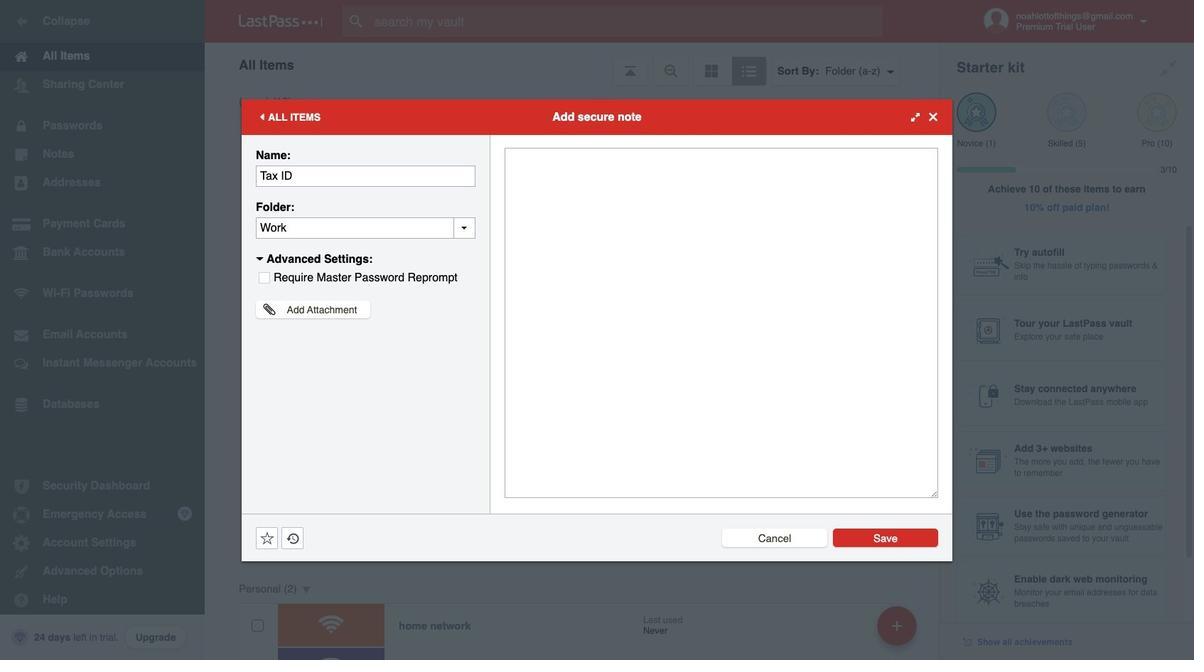 Task type: describe. For each thing, give the bounding box(es) containing it.
vault options navigation
[[205, 43, 940, 85]]

main navigation navigation
[[0, 0, 205, 660]]

search my vault text field
[[343, 6, 911, 37]]



Task type: vqa. For each thing, say whether or not it's contained in the screenshot.
New item "element"
no



Task type: locate. For each thing, give the bounding box(es) containing it.
None text field
[[505, 148, 938, 498], [256, 165, 476, 187], [505, 148, 938, 498], [256, 165, 476, 187]]

Search search field
[[343, 6, 911, 37]]

new item navigation
[[872, 602, 926, 660]]

dialog
[[242, 99, 953, 561]]

None text field
[[256, 217, 476, 239]]

new item image
[[892, 621, 902, 631]]

lastpass image
[[239, 15, 323, 28]]



